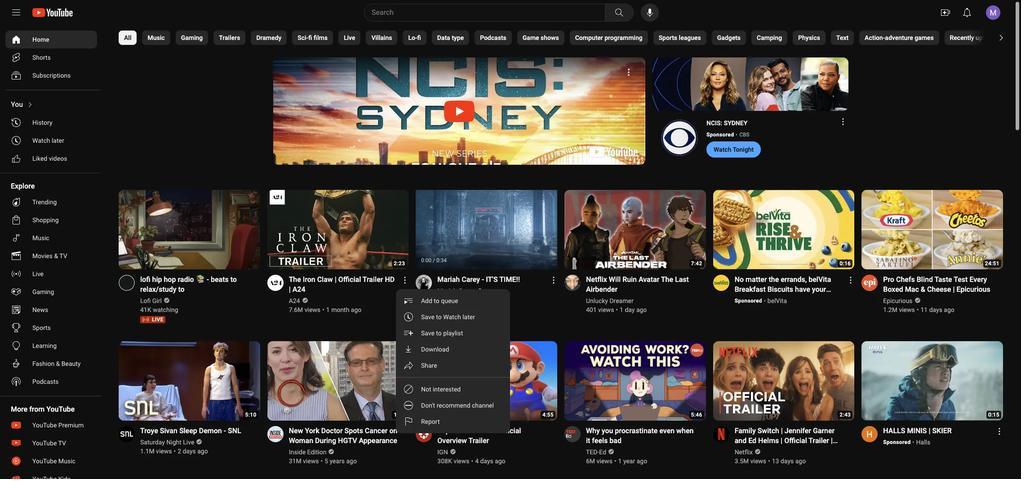 Task type: describe. For each thing, give the bounding box(es) containing it.
0:35
[[542, 261, 554, 267]]

super
[[437, 427, 456, 435]]

save for save to playlist
[[421, 330, 435, 337]]

1 for procrastinate
[[618, 458, 622, 465]]

physics
[[798, 34, 820, 41]]

more from youtube
[[11, 405, 75, 414]]

iron
[[303, 275, 315, 284]]

carey for mariah carey
[[458, 288, 474, 295]]

new york doctor spots cancer on woman during hgtv appearance
[[289, 427, 397, 445]]

tastebuds.
[[784, 295, 818, 304]]

new york doctor spots cancer on woman during hgtv appearance link
[[289, 426, 398, 446]]

report option
[[396, 414, 510, 430]]

6.7m views
[[437, 297, 469, 304]]

2 days ago
[[178, 448, 208, 455]]

york
[[305, 427, 319, 435]]

1 vertical spatial podcasts
[[32, 378, 59, 386]]

days for rpg
[[480, 458, 493, 465]]

1 for claw
[[326, 306, 330, 314]]

liked
[[32, 155, 47, 162]]

procrastinate
[[615, 427, 658, 435]]

and
[[735, 437, 747, 445]]

films
[[314, 34, 328, 41]]

& for tv
[[54, 253, 58, 260]]

recently
[[950, 34, 974, 41]]

2 horizontal spatial music
[[148, 34, 165, 41]]

netflix will ruin avatar the last airbender link
[[586, 275, 695, 295]]

2 vertical spatial music
[[58, 458, 75, 465]]

official for |
[[338, 275, 361, 284]]

pro chefs blind taste test every boxed mac & cheese | epicurious by epicurious 1,209,032 views 11 days ago 24 minutes element
[[883, 275, 992, 295]]

| inside pro chefs blind taste test every boxed mac & cheese | epicurious
[[953, 285, 955, 294]]

| right switch on the right
[[781, 427, 783, 435]]

trailer inside the iron claw | official trailer hd | a24
[[363, 275, 383, 284]]

netflix inside "family switch | jennifer garner and ed helms | official trailer | netflix"
[[735, 447, 756, 455]]

hgtv
[[338, 437, 357, 445]]

6.7m
[[437, 297, 452, 304]]

unlucky dreamer image
[[564, 275, 581, 291]]

bad
[[610, 437, 622, 445]]

appearance
[[359, 437, 397, 445]]

11
[[921, 306, 928, 314]]

1 vertical spatial epicurious
[[883, 297, 913, 305]]

gadgets
[[717, 34, 741, 41]]

beauty
[[61, 360, 81, 368]]

no
[[735, 275, 744, 284]]

- inside troye sivan sleep demon - snl by saturday night live 1,178,983 views 2 days ago 5 minutes, 10 seconds element
[[224, 427, 226, 435]]

mario
[[458, 427, 477, 435]]

add to queue option
[[396, 293, 510, 309]]

/
[[433, 257, 435, 264]]

carey for mariah carey - it's time!!
[[462, 275, 480, 284]]

official inside "family switch | jennifer garner and ed helms | official trailer | netflix"
[[784, 437, 807, 445]]

the iron claw | official trailer hd | a24 by a24 7,606,973 views 1 month ago 2 minutes, 23 seconds element
[[289, 275, 398, 295]]

rpg
[[478, 427, 492, 435]]

views for family switch | jennifer garner and ed helms | official trailer | netflix
[[750, 458, 766, 465]]

0 horizontal spatial your
[[768, 295, 782, 304]]

lofi girl image
[[119, 275, 135, 291]]

netflix link
[[735, 448, 753, 457]]

13
[[772, 458, 779, 465]]

shopping
[[32, 217, 59, 224]]

switch
[[758, 427, 779, 435]]

lofi
[[140, 275, 150, 284]]

save to watch later option
[[396, 309, 510, 325]]

- inside the super mario rpg - official overview trailer
[[494, 427, 497, 435]]

watch later
[[32, 137, 64, 144]]

interested
[[433, 386, 461, 393]]

ago for even
[[637, 458, 647, 465]]

sponsored for halls minis | skier
[[883, 439, 911, 446]]

youtube video player element
[[416, 190, 557, 270]]

it's
[[486, 275, 498, 284]]

why you procrastinate even when it feels bad
[[586, 427, 694, 445]]

views for netflix will ruin avatar the last airbender
[[598, 306, 614, 314]]

to for save to watch later
[[436, 314, 442, 321]]

youtube up youtube premium
[[46, 405, 75, 414]]

learning
[[32, 342, 57, 350]]

0:16 link
[[713, 190, 854, 271]]

ago for spots
[[346, 458, 357, 465]]

0 vertical spatial podcasts
[[480, 34, 506, 41]]

type
[[452, 34, 464, 41]]

list box containing add to queue
[[396, 289, 510, 434]]

halls
[[916, 439, 930, 446]]

on
[[389, 427, 397, 435]]

5 minutes, 46 seconds element
[[691, 412, 702, 418]]

0 horizontal spatial ed
[[599, 449, 606, 456]]

4 minutes, 55 seconds element
[[542, 412, 554, 418]]

explore
[[11, 182, 35, 191]]

shorts
[[32, 54, 51, 61]]

16 seconds element
[[840, 261, 851, 267]]

later inside "save to watch later" option
[[463, 314, 475, 321]]

ted ed image
[[564, 426, 581, 443]]

35 seconds element
[[542, 261, 554, 267]]

2 minutes, 43 seconds element
[[840, 412, 851, 418]]

views for the iron claw | official trailer hd | a24
[[305, 306, 320, 314]]

share option
[[396, 358, 510, 374]]

ago for avatar
[[636, 306, 647, 314]]

0 horizontal spatial belvita
[[767, 297, 787, 305]]

download option
[[396, 342, 510, 358]]

0:15 button
[[862, 342, 1003, 422]]

7.6m
[[289, 306, 303, 314]]

live status
[[140, 316, 165, 324]]

24:51
[[985, 261, 999, 267]]

1 vertical spatial tv
[[58, 440, 66, 447]]

ago for taste
[[944, 306, 954, 314]]

5 minutes, 10 seconds element
[[245, 412, 256, 418]]

the iron claw | official trailer hd | a24
[[289, 275, 395, 294]]

Search text field
[[372, 7, 603, 18]]

ted-
[[586, 449, 599, 456]]

history
[[32, 119, 52, 126]]

official for -
[[498, 427, 521, 435]]

7:42 link
[[564, 190, 706, 271]]

trending
[[32, 199, 57, 206]]

home
[[32, 36, 49, 43]]

day
[[625, 306, 635, 314]]

24:51 link
[[862, 190, 1003, 271]]

epicurious image
[[862, 275, 878, 291]]

netflix will ruin avatar the last airbender by unlucky dreamer 401 views 1 day ago 7 minutes, 42 seconds element
[[586, 275, 695, 295]]

matter
[[746, 275, 767, 284]]

pro chefs blind taste test every boxed mac & cheese | epicurious
[[883, 275, 990, 294]]

errands,
[[781, 275, 807, 284]]

days for |
[[781, 458, 794, 465]]

- inside 'lofi hip hop radio 📚 - beats to relax/study to'
[[207, 275, 209, 284]]

youtube tv
[[32, 440, 66, 447]]

lofi girl
[[140, 297, 162, 305]]

recently uploaded
[[950, 34, 1002, 41]]

| right helms
[[781, 437, 783, 445]]

ago for -
[[495, 458, 505, 465]]

watch tonight link
[[706, 142, 761, 158]]

computer programming
[[575, 34, 642, 41]]

girl
[[152, 297, 162, 305]]

youtube premium
[[32, 422, 84, 429]]

skier
[[932, 427, 952, 435]]

boxed
[[883, 285, 903, 294]]

unlucky dreamer
[[586, 297, 633, 305]]

go to channel: belvita. element
[[767, 297, 787, 305]]

mariah carey - it's time!!
[[437, 275, 520, 284]]

super mario rpg - official overview trailer by ign 308,314 views 4 days ago 4 minutes, 55 seconds element
[[437, 426, 546, 446]]

a24 image
[[267, 275, 283, 291]]

snl
[[228, 427, 241, 435]]

views for troye sivan sleep demon - snl
[[156, 448, 172, 455]]

31m
[[289, 458, 301, 465]]

saturday night live
[[140, 439, 194, 446]]

5:46
[[691, 412, 702, 418]]

saturday
[[140, 439, 165, 446]]

views for pro chefs blind taste test every boxed mac & cheese | epicurious
[[899, 306, 915, 314]]

report
[[421, 418, 440, 426]]

feels
[[592, 437, 608, 445]]

youtube for music
[[32, 458, 57, 465]]

1 month ago
[[326, 306, 361, 314]]

back.
[[735, 295, 752, 304]]

blind
[[917, 275, 933, 284]]

download
[[421, 346, 449, 353]]

tonight
[[733, 146, 754, 153]]

0:00 / 0:34
[[421, 257, 447, 264]]

sponsored for no matter the errands, belvita breakfast biscuits have your back. and your tastebuds.
[[735, 298, 762, 304]]

| left skier
[[929, 427, 930, 435]]

2:23
[[394, 261, 405, 267]]

share
[[421, 362, 437, 369]]

0 horizontal spatial gaming
[[32, 289, 54, 296]]

to down radio on the bottom left
[[178, 285, 185, 294]]

0 vertical spatial tv
[[59, 253, 67, 260]]

camping
[[757, 34, 782, 41]]

0 horizontal spatial sponsored
[[706, 132, 734, 138]]

save to watch later
[[421, 314, 475, 321]]

youtube for premium
[[32, 422, 57, 429]]

6m
[[586, 458, 595, 465]]

biscuits
[[767, 285, 793, 294]]

don't recommend channel
[[421, 402, 494, 409]]

- inside mariah carey - it's time!! by mariah carey 6,750,816 views 13 days ago 35 seconds element
[[482, 275, 484, 284]]



Task type: vqa. For each thing, say whether or not it's contained in the screenshot.
appearance: device theme
no



Task type: locate. For each thing, give the bounding box(es) containing it.
live link
[[5, 265, 97, 283], [5, 265, 97, 283]]

ign
[[437, 449, 448, 456]]

& right movies
[[54, 253, 58, 260]]

| right the "claw"
[[335, 275, 336, 284]]

1 horizontal spatial official
[[498, 427, 521, 435]]

home link
[[5, 31, 97, 49], [5, 31, 97, 49]]

0 vertical spatial &
[[54, 253, 58, 260]]

your right have
[[812, 285, 826, 294]]

netflix image
[[713, 426, 729, 443]]

ed up 6m views
[[599, 449, 606, 456]]

the left last
[[661, 275, 673, 284]]

a24 up a24 link
[[292, 285, 305, 294]]

watch later link
[[5, 132, 97, 150], [5, 132, 97, 150]]

1 minute, 25 seconds element
[[394, 412, 405, 418]]

action-
[[865, 34, 885, 41]]

0 horizontal spatial the
[[289, 275, 301, 284]]

fi left films
[[308, 34, 312, 41]]

1 fi from the left
[[308, 34, 312, 41]]

mariah up mariah carey
[[437, 275, 460, 284]]

None search field
[[348, 4, 635, 22]]

to inside save to playlist option
[[436, 330, 442, 337]]

the left iron
[[289, 275, 301, 284]]

views
[[453, 297, 469, 304], [305, 306, 320, 314], [598, 306, 614, 314], [899, 306, 915, 314], [156, 448, 172, 455], [303, 458, 319, 465], [453, 458, 469, 465], [597, 458, 612, 465], [750, 458, 766, 465]]

to right add on the bottom left of the page
[[434, 297, 440, 305]]

learning link
[[5, 337, 97, 355], [5, 337, 97, 355]]

breakfast
[[735, 285, 766, 294]]

0 vertical spatial official
[[338, 275, 361, 284]]

belvita down biscuits
[[767, 297, 787, 305]]

- left it's
[[482, 275, 484, 284]]

| up a24 link
[[289, 285, 291, 294]]

halls minis | skier
[[883, 427, 952, 435]]

videos
[[49, 155, 67, 162]]

0:16 button
[[713, 190, 854, 271]]

troye sivan sleep demon - snl by saturday night live 1,178,983 views 2 days ago 5 minutes, 10 seconds element
[[140, 426, 241, 436]]

netflix for netflix will ruin avatar the last airbender
[[586, 275, 607, 284]]

save to playlist option
[[396, 325, 510, 342]]

31m views
[[289, 458, 319, 465]]

& left "beauty"
[[56, 360, 60, 368]]

1 vertical spatial live
[[32, 271, 44, 278]]

don't recommend channel option
[[396, 398, 510, 414]]

1 horizontal spatial sports
[[659, 34, 677, 41]]

a24
[[292, 285, 305, 294], [289, 297, 300, 305]]

11 days ago
[[921, 306, 954, 314]]

0 horizontal spatial trailer
[[363, 275, 383, 284]]

trailers
[[219, 34, 240, 41]]

2 the from the left
[[661, 275, 673, 284]]

0 vertical spatial save
[[421, 314, 435, 321]]

0 vertical spatial carey
[[462, 275, 480, 284]]

0 vertical spatial a24
[[292, 285, 305, 294]]

save inside option
[[421, 330, 435, 337]]

days for sleep
[[183, 448, 196, 455]]

a24 inside the iron claw | official trailer hd | a24
[[292, 285, 305, 294]]

1 horizontal spatial epicurious
[[956, 285, 990, 294]]

inside edition image
[[267, 426, 283, 443]]

ago right day
[[636, 306, 647, 314]]

to for add to queue
[[434, 297, 440, 305]]

mariah
[[437, 275, 460, 284], [437, 288, 457, 295]]

0 horizontal spatial live
[[32, 271, 44, 278]]

save
[[421, 314, 435, 321], [421, 330, 435, 337]]

1 horizontal spatial later
[[463, 314, 475, 321]]

you
[[602, 427, 613, 435]]

no matter the errands, belvita breakfast biscuits have your back. and your tastebuds.
[[735, 275, 831, 304]]

you link
[[5, 96, 97, 114], [5, 96, 97, 114]]

sleep
[[179, 427, 197, 435]]

fi left data
[[417, 34, 421, 41]]

1 horizontal spatial sponsored
[[735, 298, 762, 304]]

carey up "mariah carey" link
[[462, 275, 480, 284]]

live right films
[[344, 34, 355, 41]]

📚
[[196, 275, 205, 284]]

mariah for mariah carey
[[437, 288, 457, 295]]

taste
[[934, 275, 952, 284]]

month
[[331, 306, 349, 314]]

a24 up 7.6m
[[289, 297, 300, 305]]

2 vertical spatial official
[[784, 437, 807, 445]]

views right the 3.5m
[[750, 458, 766, 465]]

lofi hip hop radio 📚 - beats to relax/study to
[[140, 275, 237, 294]]

0 horizontal spatial music
[[32, 235, 49, 242]]

0 vertical spatial gaming
[[181, 34, 203, 41]]

1 horizontal spatial the
[[661, 275, 673, 284]]

airbender
[[586, 285, 617, 294]]

7.6m views
[[289, 306, 320, 314]]

2 horizontal spatial sponsored
[[883, 439, 911, 446]]

music up movies
[[32, 235, 49, 242]]

1 horizontal spatial belvita
[[809, 275, 831, 284]]

Watch Tonight text field
[[714, 146, 754, 153]]

0 vertical spatial ed
[[748, 437, 756, 445]]

0 horizontal spatial watch
[[32, 137, 50, 144]]

trailer left hd
[[363, 275, 383, 284]]

7 minutes, 42 seconds element
[[691, 261, 702, 267]]

1 vertical spatial &
[[921, 285, 925, 294]]

when
[[676, 427, 694, 435]]

0 vertical spatial watch
[[32, 137, 50, 144]]

doctor
[[321, 427, 343, 435]]

1 vertical spatial music
[[32, 235, 49, 242]]

1 horizontal spatial fi
[[417, 34, 421, 41]]

2 minutes, 23 seconds element
[[394, 261, 405, 267]]

2 horizontal spatial live
[[344, 34, 355, 41]]

3.5m views
[[735, 458, 766, 465]]

0 vertical spatial mariah
[[437, 275, 460, 284]]

2 horizontal spatial trailer
[[809, 437, 829, 445]]

netflix for netflix
[[735, 449, 753, 456]]

views down epicurious link
[[899, 306, 915, 314]]

epicurious down every
[[956, 285, 990, 294]]

a24 inside a24 link
[[289, 297, 300, 305]]

2 vertical spatial sponsored
[[883, 439, 911, 446]]

0:00
[[421, 257, 432, 264]]

mariah up 6.7m
[[437, 288, 457, 295]]

& for beauty
[[56, 360, 60, 368]]

- right '📚'
[[207, 275, 209, 284]]

1 vertical spatial sponsored
[[735, 298, 762, 304]]

the inside "netflix will ruin avatar the last airbender"
[[661, 275, 673, 284]]

watch left tonight
[[714, 146, 731, 153]]

later
[[52, 137, 64, 144], [463, 314, 475, 321]]

channel
[[472, 402, 494, 409]]

watch down add to queue option
[[443, 314, 461, 321]]

the
[[769, 275, 779, 284]]

mariah carey - it's time!! by mariah carey 6,750,816 views 13 days ago 35 seconds element
[[437, 275, 520, 285]]

days right 4
[[480, 458, 493, 465]]

| down test
[[953, 285, 955, 294]]

list box
[[396, 289, 510, 434]]

1 horizontal spatial live
[[183, 439, 194, 446]]

and
[[754, 295, 767, 304]]

ago right year
[[637, 458, 647, 465]]

1 vertical spatial carey
[[458, 288, 474, 295]]

1 vertical spatial watch
[[714, 146, 731, 153]]

ago down demon
[[197, 448, 208, 455]]

sponsored down halls
[[883, 439, 911, 446]]

shopping link
[[5, 211, 97, 229], [5, 211, 97, 229]]

1.1m views
[[140, 448, 172, 455]]

4 days ago
[[475, 458, 505, 465]]

official down "jennifer"
[[784, 437, 807, 445]]

from
[[29, 405, 45, 414]]

podcasts down fashion
[[32, 378, 59, 386]]

0 horizontal spatial fi
[[308, 34, 312, 41]]

1 horizontal spatial gaming
[[181, 34, 203, 41]]

ago for demon
[[197, 448, 208, 455]]

history link
[[5, 114, 97, 132], [5, 114, 97, 132]]

programming
[[605, 34, 642, 41]]

1 vertical spatial sports
[[32, 324, 51, 332]]

to inside add to queue option
[[434, 297, 440, 305]]

& down blind
[[921, 285, 925, 294]]

official inside the iron claw | official trailer hd | a24
[[338, 275, 361, 284]]

24 minutes, 51 seconds element
[[985, 261, 999, 267]]

0 vertical spatial sponsored
[[706, 132, 734, 138]]

308k views
[[437, 458, 469, 465]]

1 save from the top
[[421, 314, 435, 321]]

1 horizontal spatial watch
[[443, 314, 461, 321]]

1 vertical spatial a24
[[289, 297, 300, 305]]

the
[[289, 275, 301, 284], [661, 275, 673, 284]]

2 vertical spatial watch
[[443, 314, 461, 321]]

official
[[338, 275, 361, 284], [498, 427, 521, 435], [784, 437, 807, 445]]

watch inside option
[[443, 314, 461, 321]]

belvita up have
[[809, 275, 831, 284]]

ign image
[[416, 426, 432, 443]]

0 horizontal spatial official
[[338, 275, 361, 284]]

news link
[[5, 301, 97, 319], [5, 301, 97, 319]]

podcasts down the search text box
[[480, 34, 506, 41]]

1 vertical spatial later
[[463, 314, 475, 321]]

ago right years
[[346, 458, 357, 465]]

views down "ted-ed" link
[[597, 458, 612, 465]]

7:42
[[691, 261, 702, 267]]

save for save to watch later
[[421, 314, 435, 321]]

sci-fi films
[[298, 34, 328, 41]]

youtube down the youtube tv at the bottom of page
[[32, 458, 57, 465]]

1 for ruin
[[620, 306, 623, 314]]

2 horizontal spatial official
[[784, 437, 807, 445]]

to left playlist
[[436, 330, 442, 337]]

save down add on the bottom left of the page
[[421, 314, 435, 321]]

trailer inside the super mario rpg - official overview trailer
[[468, 437, 489, 445]]

1 horizontal spatial your
[[812, 285, 826, 294]]

1 horizontal spatial ed
[[748, 437, 756, 445]]

news
[[32, 306, 48, 314]]

premium
[[58, 422, 84, 429]]

views for new york doctor spots cancer on woman during hgtv appearance
[[303, 458, 319, 465]]

your down biscuits
[[768, 295, 782, 304]]

1 horizontal spatial music
[[58, 458, 75, 465]]

youtube up youtube music
[[32, 440, 57, 447]]

2 fi from the left
[[417, 34, 421, 41]]

ago for jennifer
[[795, 458, 806, 465]]

tab list
[[119, 25, 1021, 50]]

1 left day
[[620, 306, 623, 314]]

sponsored down breakfast
[[735, 298, 762, 304]]

ncis: sydney
[[706, 120, 747, 127]]

sports leagues
[[659, 34, 701, 41]]

1 day ago
[[620, 306, 647, 314]]

netflix up the 3.5m
[[735, 449, 753, 456]]

0 horizontal spatial later
[[52, 137, 64, 144]]

1 horizontal spatial trailer
[[468, 437, 489, 445]]

music right all
[[148, 34, 165, 41]]

- left snl
[[224, 427, 226, 435]]

0 horizontal spatial epicurious
[[883, 297, 913, 305]]

last
[[675, 275, 689, 284]]

to down add to queue
[[436, 314, 442, 321]]

1 mariah from the top
[[437, 275, 460, 284]]

tv
[[59, 253, 67, 260], [58, 440, 66, 447]]

1 vertical spatial ed
[[599, 449, 606, 456]]

views for why you procrastinate even when it feels bad
[[597, 458, 612, 465]]

days right 11 at bottom
[[929, 306, 942, 314]]

2 save from the top
[[421, 330, 435, 337]]

family switch | jennifer garner and ed helms | official trailer | netflix by netflix 3,504,976 views 13 days ago 2 minutes, 43 seconds element
[[735, 426, 844, 455]]

views down inside edition link
[[303, 458, 319, 465]]

official inside the super mario rpg - official overview trailer
[[498, 427, 521, 435]]

cheese
[[927, 285, 951, 294]]

queue
[[441, 297, 458, 305]]

mariah carey image
[[416, 275, 432, 291]]

cbs link
[[739, 131, 750, 139]]

music down the youtube tv at the bottom of page
[[58, 458, 75, 465]]

0 horizontal spatial podcasts
[[32, 378, 59, 386]]

netflix inside "netflix will ruin avatar the last airbender"
[[586, 275, 607, 284]]

sponsored down ncis:
[[706, 132, 734, 138]]

trailer inside "family switch | jennifer garner and ed helms | official trailer | netflix"
[[809, 437, 829, 445]]

to for save to playlist
[[436, 330, 442, 337]]

views down "mariah carey" link
[[453, 297, 469, 304]]

gaming inside tab list
[[181, 34, 203, 41]]

views right 7.6m
[[305, 306, 320, 314]]

fashion & beauty
[[32, 360, 81, 368]]

ago for |
[[351, 306, 361, 314]]

fi for sci-
[[308, 34, 312, 41]]

ed inside "family switch | jennifer garner and ed helms | official trailer | netflix"
[[748, 437, 756, 445]]

ago right month
[[351, 306, 361, 314]]

0 vertical spatial sports
[[659, 34, 677, 41]]

later up videos
[[52, 137, 64, 144]]

to inside "save to watch later" option
[[436, 314, 442, 321]]

2
[[178, 448, 181, 455]]

epicurious inside pro chefs blind taste test every boxed mac & cheese | epicurious
[[956, 285, 990, 294]]

epicurious link
[[883, 297, 913, 306]]

0 horizontal spatial sports
[[32, 324, 51, 332]]

41k
[[140, 306, 151, 314]]

& inside pro chefs blind taste test every boxed mac & cheese | epicurious
[[921, 285, 925, 294]]

lofi hip hop radio 📚 - beats to relax/study to by lofi girl 298,841,028 views element
[[140, 275, 249, 295]]

lofi
[[140, 297, 151, 305]]

youtube premium link
[[5, 417, 97, 435], [5, 417, 97, 435]]

movies
[[32, 253, 53, 260]]

ago right 4
[[495, 458, 505, 465]]

sports left the leagues
[[659, 34, 677, 41]]

401
[[586, 306, 597, 314]]

to right the beats
[[230, 275, 237, 284]]

1 vertical spatial your
[[768, 295, 782, 304]]

pro chefs blind taste test every boxed mac & cheese | epicurious link
[[883, 275, 992, 295]]

- right rpg
[[494, 427, 497, 435]]

ago down cheese at the bottom right of page
[[944, 306, 954, 314]]

troye sivan sleep demon - snl link
[[140, 426, 241, 436]]

2 mariah from the top
[[437, 288, 457, 295]]

views down "saturday night live"
[[156, 448, 172, 455]]

save inside option
[[421, 314, 435, 321]]

epicurious up 1.2m views
[[883, 297, 913, 305]]

netflix inside netflix link
[[735, 449, 753, 456]]

tv right movies
[[59, 253, 67, 260]]

not interested option
[[396, 382, 510, 398]]

belvita inside no matter the errands, belvita breakfast biscuits have your back. and your tastebuds.
[[809, 275, 831, 284]]

gaming up news
[[32, 289, 54, 296]]

1 horizontal spatial podcasts
[[480, 34, 506, 41]]

1 vertical spatial mariah
[[437, 288, 457, 295]]

tv down youtube premium
[[58, 440, 66, 447]]

night
[[166, 439, 181, 446]]

sports link
[[5, 319, 97, 337], [5, 319, 97, 337]]

0:34
[[436, 257, 447, 264]]

watch for watch later
[[32, 137, 50, 144]]

save up 'download'
[[421, 330, 435, 337]]

the inside the iron claw | official trailer hd | a24
[[289, 275, 301, 284]]

1 vertical spatial save
[[421, 330, 435, 337]]

1 vertical spatial gaming
[[32, 289, 54, 296]]

netflix up airbender
[[586, 275, 607, 284]]

sports for sports leagues
[[659, 34, 677, 41]]

inside edition
[[289, 449, 326, 456]]

2 vertical spatial live
[[183, 439, 194, 446]]

carey up 6.7m views at the bottom
[[458, 288, 474, 295]]

2 horizontal spatial watch
[[714, 146, 731, 153]]

later up playlist
[[463, 314, 475, 321]]

youtube
[[46, 405, 75, 414], [32, 422, 57, 429], [32, 440, 57, 447], [32, 458, 57, 465]]

new york doctor spots cancer on woman during hgtv appearance by inside edition 31,363,759 views 5 years ago 1 minute, 25 seconds element
[[289, 426, 398, 446]]

2 vertical spatial &
[[56, 360, 60, 368]]

0 vertical spatial later
[[52, 137, 64, 144]]

overview
[[437, 437, 467, 445]]

0 vertical spatial belvita
[[809, 275, 831, 284]]

sports down news
[[32, 324, 51, 332]]

days right '2'
[[183, 448, 196, 455]]

unlucky
[[586, 297, 608, 305]]

1
[[326, 306, 330, 314], [620, 306, 623, 314], [618, 458, 622, 465]]

| down garner
[[831, 437, 833, 445]]

watch
[[32, 137, 50, 144], [714, 146, 731, 153], [443, 314, 461, 321]]

ago down family switch | jennifer garner and ed helms | official trailer | netflix link
[[795, 458, 806, 465]]

1 left month
[[326, 306, 330, 314]]

official right the "claw"
[[338, 275, 361, 284]]

why you procrastinate even when it feels bad by ted-ed 6,082,361 views 1 year ago 5 minutes, 46 seconds element
[[586, 426, 695, 446]]

live down movies
[[32, 271, 44, 278]]

1 vertical spatial official
[[498, 427, 521, 435]]

views left 4
[[453, 458, 469, 465]]

go to channel: halls. element
[[916, 439, 930, 446]]

41k watching
[[140, 306, 178, 314]]

official right rpg
[[498, 427, 521, 435]]

test
[[954, 275, 968, 284]]

watch for watch tonight
[[714, 146, 731, 153]]

gaming left trailers
[[181, 34, 203, 41]]

go to channel: belvita. image
[[713, 275, 729, 291]]

saturday night live image
[[119, 426, 135, 443]]

avatar image image
[[986, 5, 1000, 20]]

trailer down garner
[[809, 437, 829, 445]]

views down unlucky dreamer on the bottom of page
[[598, 306, 614, 314]]

trailer down rpg
[[468, 437, 489, 445]]

0 vertical spatial music
[[148, 34, 165, 41]]

1 vertical spatial belvita
[[767, 297, 787, 305]]

netflix down and
[[735, 447, 756, 455]]

days for blind
[[929, 306, 942, 314]]

0 vertical spatial live
[[344, 34, 355, 41]]

1 left year
[[618, 458, 622, 465]]

mariah for mariah carey - it's time!!
[[437, 275, 460, 284]]

4:55
[[542, 412, 554, 418]]

1 the from the left
[[289, 275, 301, 284]]

15 seconds element
[[988, 412, 999, 418]]

days right the 13
[[781, 458, 794, 465]]

tab list containing all
[[119, 25, 1021, 50]]

views for super mario rpg - official overview trailer
[[453, 458, 469, 465]]

helms
[[758, 437, 779, 445]]

sports for sports
[[32, 324, 51, 332]]

ed right and
[[748, 437, 756, 445]]

youtube for tv
[[32, 440, 57, 447]]

live
[[152, 317, 163, 323]]

live up 2 days ago
[[183, 439, 194, 446]]

watch down 'history'
[[32, 137, 50, 144]]

0 vertical spatial epicurious
[[956, 285, 990, 294]]

youtube down more from youtube
[[32, 422, 57, 429]]

0 vertical spatial your
[[812, 285, 826, 294]]

go to channel: halls. image
[[862, 426, 878, 443]]

fi for lo-
[[417, 34, 421, 41]]



